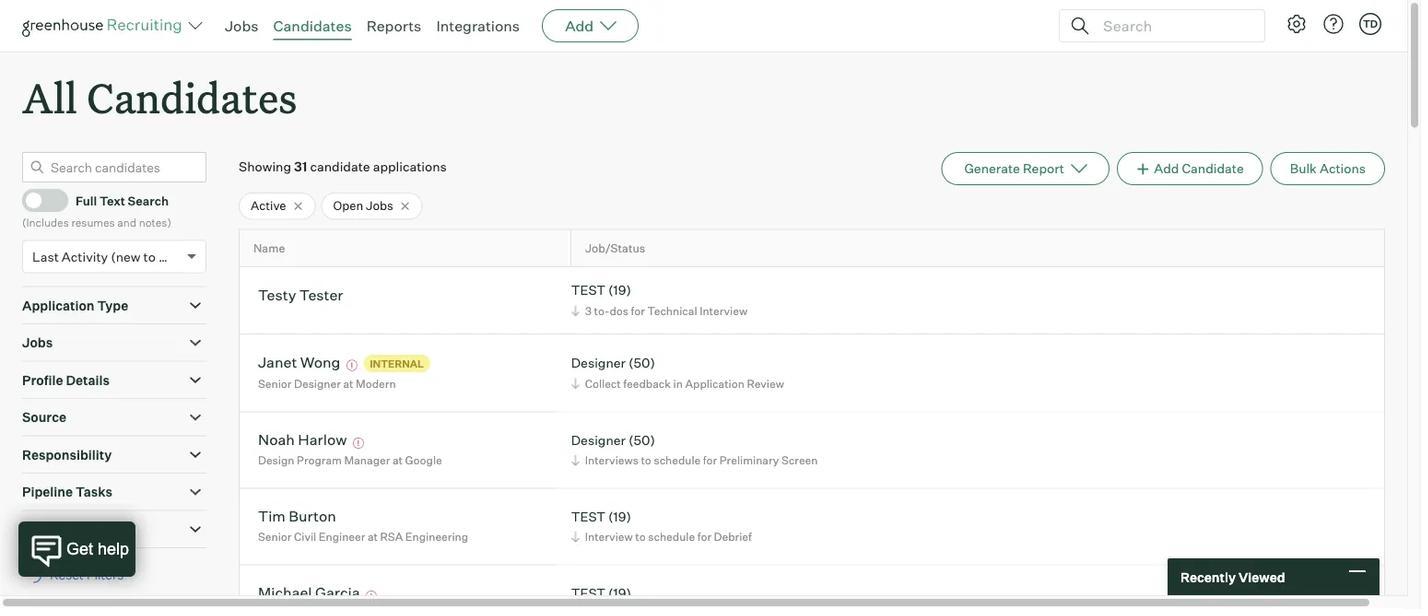 Task type: vqa. For each thing, say whether or not it's contained in the screenshot.
Current Pipeline Per Job link
no



Task type: describe. For each thing, give the bounding box(es) containing it.
michael
[[258, 584, 312, 602]]

modern
[[356, 377, 396, 391]]

recently viewed
[[1181, 569, 1286, 585]]

feedback
[[624, 377, 671, 390]]

noah harlow link
[[258, 431, 347, 452]]

last activity (new to old)
[[32, 249, 182, 265]]

text
[[100, 193, 125, 208]]

candidate
[[310, 159, 370, 175]]

1 vertical spatial jobs
[[366, 198, 393, 213]]

to for interview
[[635, 530, 646, 544]]

review
[[747, 377, 784, 390]]

noah
[[258, 431, 295, 449]]

testy tester
[[258, 286, 343, 304]]

test for test (19)
[[571, 585, 606, 601]]

activity
[[62, 249, 108, 265]]

wong
[[300, 353, 341, 371]]

for for test (19) interview to schedule for debrief
[[698, 530, 712, 544]]

interview inside test (19) 3 to-dos for technical interview
[[700, 304, 748, 318]]

applications
[[373, 159, 447, 175]]

profile details
[[22, 372, 110, 388]]

for for test (19) 3 to-dos for technical interview
[[631, 304, 645, 318]]

internal
[[370, 357, 424, 370]]

0 horizontal spatial application
[[22, 298, 95, 314]]

add candidate link
[[1117, 152, 1264, 186]]

testy
[[258, 286, 296, 304]]

and
[[117, 215, 136, 229]]

tim
[[258, 507, 286, 526]]

(50) for wong
[[629, 355, 655, 371]]

notes)
[[139, 215, 171, 229]]

candidate
[[1182, 161, 1245, 177]]

interview inside test (19) interview to schedule for debrief
[[585, 530, 633, 544]]

td button
[[1356, 9, 1386, 39]]

reports link
[[367, 17, 422, 35]]

tester
[[299, 286, 343, 304]]

test (19)
[[571, 585, 632, 601]]

bulk actions
[[1291, 161, 1366, 177]]

active
[[251, 198, 286, 213]]

preliminary
[[720, 454, 779, 468]]

open
[[333, 198, 363, 213]]

add candidate
[[1155, 161, 1245, 177]]

designer (50) collect feedback in application review
[[571, 355, 784, 390]]

rsa
[[380, 530, 403, 544]]

janet wong has been in application review for more than 5 days image
[[344, 360, 360, 371]]

to for interviews
[[641, 454, 652, 468]]

janet wong
[[258, 353, 341, 371]]

bulk actions link
[[1271, 152, 1386, 186]]

application inside designer (50) collect feedback in application review
[[686, 377, 745, 390]]

schedule for (50)
[[654, 454, 701, 468]]

jobs link
[[225, 17, 259, 35]]

1 vertical spatial designer
[[294, 377, 341, 391]]

all candidates
[[22, 70, 297, 124]]

open jobs
[[333, 198, 393, 213]]

last
[[32, 249, 59, 265]]

(50) for harlow
[[629, 432, 655, 448]]

technical
[[648, 304, 698, 318]]

responsibility
[[22, 447, 112, 463]]

pipeline tasks
[[22, 484, 113, 500]]

collect feedback in application review link
[[569, 375, 789, 392]]

2 vertical spatial jobs
[[22, 335, 53, 351]]

details
[[66, 372, 110, 388]]

search
[[128, 193, 169, 208]]

showing 31 candidate applications
[[239, 159, 447, 175]]

last activity (new to old) option
[[32, 249, 182, 265]]

reset
[[50, 567, 84, 583]]

michael garcia link
[[258, 584, 360, 605]]

at inside tim burton senior civil engineer at rsa engineering
[[368, 530, 378, 544]]

tasks
[[76, 484, 113, 500]]

bulk
[[1291, 161, 1318, 177]]

generate report
[[965, 161, 1065, 177]]

pipeline
[[22, 484, 73, 500]]

2 horizontal spatial at
[[393, 454, 403, 468]]

tim burton senior civil engineer at rsa engineering
[[258, 507, 468, 544]]

full text search (includes resumes and notes)
[[22, 193, 171, 229]]

job/status
[[585, 241, 646, 256]]

showing
[[239, 159, 291, 175]]

resumes
[[71, 215, 115, 229]]

add button
[[542, 9, 639, 42]]



Task type: locate. For each thing, give the bounding box(es) containing it.
1 horizontal spatial jobs
[[225, 17, 259, 35]]

0 vertical spatial application
[[22, 298, 95, 314]]

for
[[631, 304, 645, 318], [703, 454, 718, 468], [698, 530, 712, 544]]

0 vertical spatial senior
[[258, 377, 292, 391]]

3 to-dos for technical interview link
[[569, 302, 752, 320]]

reset filters
[[50, 567, 124, 583]]

Search candidates field
[[22, 152, 207, 183]]

designer for harlow
[[571, 432, 626, 448]]

reports
[[367, 17, 422, 35]]

2 (50) from the top
[[629, 432, 655, 448]]

tim burton link
[[258, 507, 336, 528]]

garcia
[[315, 584, 360, 602]]

1 vertical spatial to
[[641, 454, 652, 468]]

to
[[143, 249, 156, 265], [641, 454, 652, 468], [635, 530, 646, 544]]

schedule inside designer (50) interviews to schedule for preliminary screen
[[654, 454, 701, 468]]

for inside designer (50) interviews to schedule for preliminary screen
[[703, 454, 718, 468]]

add for add
[[565, 17, 594, 35]]

(19) for test (19)
[[609, 585, 632, 601]]

interviews to schedule for preliminary screen link
[[569, 452, 823, 469]]

0 vertical spatial designer
[[571, 355, 626, 371]]

add inside popup button
[[565, 17, 594, 35]]

2 test from the top
[[571, 509, 606, 525]]

design
[[258, 454, 295, 468]]

1 horizontal spatial add
[[1155, 161, 1180, 177]]

senior inside tim burton senior civil engineer at rsa engineering
[[258, 530, 292, 544]]

0 horizontal spatial jobs
[[22, 335, 53, 351]]

google
[[405, 454, 442, 468]]

(19) inside test (19) 3 to-dos for technical interview
[[609, 282, 632, 298]]

integrations
[[436, 17, 520, 35]]

candidates right jobs link
[[273, 17, 352, 35]]

for right dos
[[631, 304, 645, 318]]

0 horizontal spatial at
[[343, 377, 354, 391]]

0 vertical spatial (50)
[[629, 355, 655, 371]]

0 vertical spatial jobs
[[225, 17, 259, 35]]

1 vertical spatial candidates
[[87, 70, 297, 124]]

to inside test (19) interview to schedule for debrief
[[635, 530, 646, 544]]

interview to schedule for debrief link
[[569, 528, 757, 546]]

collect
[[585, 377, 621, 390]]

at down janet wong has been in application review for more than 5 days icon at the bottom of the page
[[343, 377, 354, 391]]

testy tester link
[[258, 286, 343, 307]]

Search text field
[[1099, 12, 1248, 39]]

burton
[[289, 507, 336, 526]]

(19) up "interview to schedule for debrief" link
[[609, 509, 632, 525]]

to left old) on the top left of the page
[[143, 249, 156, 265]]

(19)
[[609, 282, 632, 298], [609, 509, 632, 525], [609, 585, 632, 601]]

checkmark image
[[30, 193, 44, 206]]

michael garcia has been in application review for more than 5 days image
[[363, 591, 380, 602]]

test
[[571, 282, 606, 298], [571, 509, 606, 525], [571, 585, 606, 601]]

jobs left candidates link
[[225, 17, 259, 35]]

to for (new
[[143, 249, 156, 265]]

candidates down jobs link
[[87, 70, 297, 124]]

3
[[585, 304, 592, 318]]

0 vertical spatial for
[[631, 304, 645, 318]]

design program manager at google
[[258, 454, 442, 468]]

designer up collect
[[571, 355, 626, 371]]

integrations link
[[436, 17, 520, 35]]

1 (19) from the top
[[609, 282, 632, 298]]

configure image
[[1286, 13, 1308, 35]]

civil
[[294, 530, 316, 544]]

schedule for (19)
[[648, 530, 695, 544]]

1 vertical spatial at
[[393, 454, 403, 468]]

candidates
[[273, 17, 352, 35], [87, 70, 297, 124]]

to right interviews
[[641, 454, 652, 468]]

full
[[76, 193, 97, 208]]

0 horizontal spatial interview
[[585, 530, 633, 544]]

1 vertical spatial application
[[686, 377, 745, 390]]

senior down janet
[[258, 377, 292, 391]]

at left rsa
[[368, 530, 378, 544]]

dos
[[610, 304, 629, 318]]

interview right technical
[[700, 304, 748, 318]]

all
[[22, 70, 77, 124]]

1 horizontal spatial application
[[686, 377, 745, 390]]

designer
[[571, 355, 626, 371], [294, 377, 341, 391], [571, 432, 626, 448]]

2 vertical spatial for
[[698, 530, 712, 544]]

1 senior from the top
[[258, 377, 292, 391]]

2 senior from the top
[[258, 530, 292, 544]]

(new
[[111, 249, 141, 265]]

application down last
[[22, 298, 95, 314]]

0 vertical spatial candidates
[[273, 17, 352, 35]]

(50)
[[629, 355, 655, 371], [629, 432, 655, 448]]

candidates link
[[273, 17, 352, 35]]

screen
[[782, 454, 818, 468]]

2 horizontal spatial jobs
[[366, 198, 393, 213]]

for for designer (50) interviews to schedule for preliminary screen
[[703, 454, 718, 468]]

(includes
[[22, 215, 69, 229]]

designer (50) interviews to schedule for preliminary screen
[[571, 432, 818, 468]]

application type
[[22, 298, 128, 314]]

in
[[674, 377, 683, 390]]

old)
[[159, 249, 182, 265]]

for inside test (19) interview to schedule for debrief
[[698, 530, 712, 544]]

candidate reports are now available! apply filters and select "view in app" element
[[942, 152, 1110, 186]]

designer down wong
[[294, 377, 341, 391]]

0 vertical spatial at
[[343, 377, 354, 391]]

2 vertical spatial (19)
[[609, 585, 632, 601]]

a follow-up was set for sep 22, 2023 for noah harlow image
[[350, 438, 367, 449]]

(19) for test (19) interview to schedule for debrief
[[609, 509, 632, 525]]

1 horizontal spatial interview
[[700, 304, 748, 318]]

jobs
[[225, 17, 259, 35], [366, 198, 393, 213], [22, 335, 53, 351]]

designer inside designer (50) interviews to schedule for preliminary screen
[[571, 432, 626, 448]]

education
[[22, 522, 86, 538]]

test for test (19) interview to schedule for debrief
[[571, 509, 606, 525]]

test (19) 3 to-dos for technical interview
[[571, 282, 748, 318]]

(50) inside designer (50) interviews to schedule for preliminary screen
[[629, 432, 655, 448]]

generate
[[965, 161, 1021, 177]]

(19) up dos
[[609, 282, 632, 298]]

1 vertical spatial senior
[[258, 530, 292, 544]]

filters
[[87, 567, 124, 583]]

for left preliminary
[[703, 454, 718, 468]]

program
[[297, 454, 342, 468]]

type
[[97, 298, 128, 314]]

to inside designer (50) interviews to schedule for preliminary screen
[[641, 454, 652, 468]]

0 vertical spatial schedule
[[654, 454, 701, 468]]

1 (50) from the top
[[629, 355, 655, 371]]

interview
[[700, 304, 748, 318], [585, 530, 633, 544]]

0 horizontal spatial add
[[565, 17, 594, 35]]

to down interviews
[[635, 530, 646, 544]]

designer up interviews
[[571, 432, 626, 448]]

1 vertical spatial add
[[1155, 161, 1180, 177]]

31
[[294, 159, 307, 175]]

1 vertical spatial interview
[[585, 530, 633, 544]]

for inside test (19) 3 to-dos for technical interview
[[631, 304, 645, 318]]

1 vertical spatial schedule
[[648, 530, 695, 544]]

interview up test (19)
[[585, 530, 633, 544]]

actions
[[1320, 161, 1366, 177]]

michael garcia
[[258, 584, 360, 602]]

jobs right open
[[366, 198, 393, 213]]

2 vertical spatial test
[[571, 585, 606, 601]]

0 vertical spatial to
[[143, 249, 156, 265]]

2 vertical spatial at
[[368, 530, 378, 544]]

(50) inside designer (50) collect feedback in application review
[[629, 355, 655, 371]]

viewed
[[1239, 569, 1286, 585]]

(50) up feedback
[[629, 355, 655, 371]]

add for add candidate
[[1155, 161, 1180, 177]]

manager
[[344, 454, 390, 468]]

reset filters button
[[22, 558, 133, 593]]

td button
[[1360, 13, 1382, 35]]

test inside test (19) interview to schedule for debrief
[[571, 509, 606, 525]]

report
[[1023, 161, 1065, 177]]

application
[[22, 298, 95, 314], [686, 377, 745, 390]]

generate report button
[[942, 152, 1110, 186]]

1 test from the top
[[571, 282, 606, 298]]

interviews
[[585, 454, 639, 468]]

2 (19) from the top
[[609, 509, 632, 525]]

test for test (19) 3 to-dos for technical interview
[[571, 282, 606, 298]]

designer for wong
[[571, 355, 626, 371]]

senior
[[258, 377, 292, 391], [258, 530, 292, 544]]

(50) up interviews
[[629, 432, 655, 448]]

(19) for test (19) 3 to-dos for technical interview
[[609, 282, 632, 298]]

profile
[[22, 372, 63, 388]]

1 vertical spatial (50)
[[629, 432, 655, 448]]

engineering
[[406, 530, 468, 544]]

0 vertical spatial (19)
[[609, 282, 632, 298]]

noah harlow
[[258, 431, 347, 449]]

1 vertical spatial for
[[703, 454, 718, 468]]

janet
[[258, 353, 297, 371]]

senior down tim
[[258, 530, 292, 544]]

0 vertical spatial add
[[565, 17, 594, 35]]

schedule left debrief
[[648, 530, 695, 544]]

engineer
[[319, 530, 365, 544]]

(19) down "interview to schedule for debrief" link
[[609, 585, 632, 601]]

3 (19) from the top
[[609, 585, 632, 601]]

senior designer at modern
[[258, 377, 396, 391]]

recently
[[1181, 569, 1236, 585]]

schedule inside test (19) interview to schedule for debrief
[[648, 530, 695, 544]]

schedule right interviews
[[654, 454, 701, 468]]

harlow
[[298, 431, 347, 449]]

designer inside designer (50) collect feedback in application review
[[571, 355, 626, 371]]

debrief
[[714, 530, 752, 544]]

2 vertical spatial designer
[[571, 432, 626, 448]]

2 vertical spatial to
[[635, 530, 646, 544]]

at left google
[[393, 454, 403, 468]]

test inside test (19) 3 to-dos for technical interview
[[571, 282, 606, 298]]

0 vertical spatial test
[[571, 282, 606, 298]]

source
[[22, 410, 66, 426]]

td
[[1364, 18, 1379, 30]]

greenhouse recruiting image
[[22, 15, 188, 37]]

1 vertical spatial (19)
[[609, 509, 632, 525]]

1 vertical spatial test
[[571, 509, 606, 525]]

application right in
[[686, 377, 745, 390]]

jobs up profile at the left
[[22, 335, 53, 351]]

0 vertical spatial interview
[[700, 304, 748, 318]]

1 horizontal spatial at
[[368, 530, 378, 544]]

for left debrief
[[698, 530, 712, 544]]

3 test from the top
[[571, 585, 606, 601]]

(19) inside test (19) interview to schedule for debrief
[[609, 509, 632, 525]]



